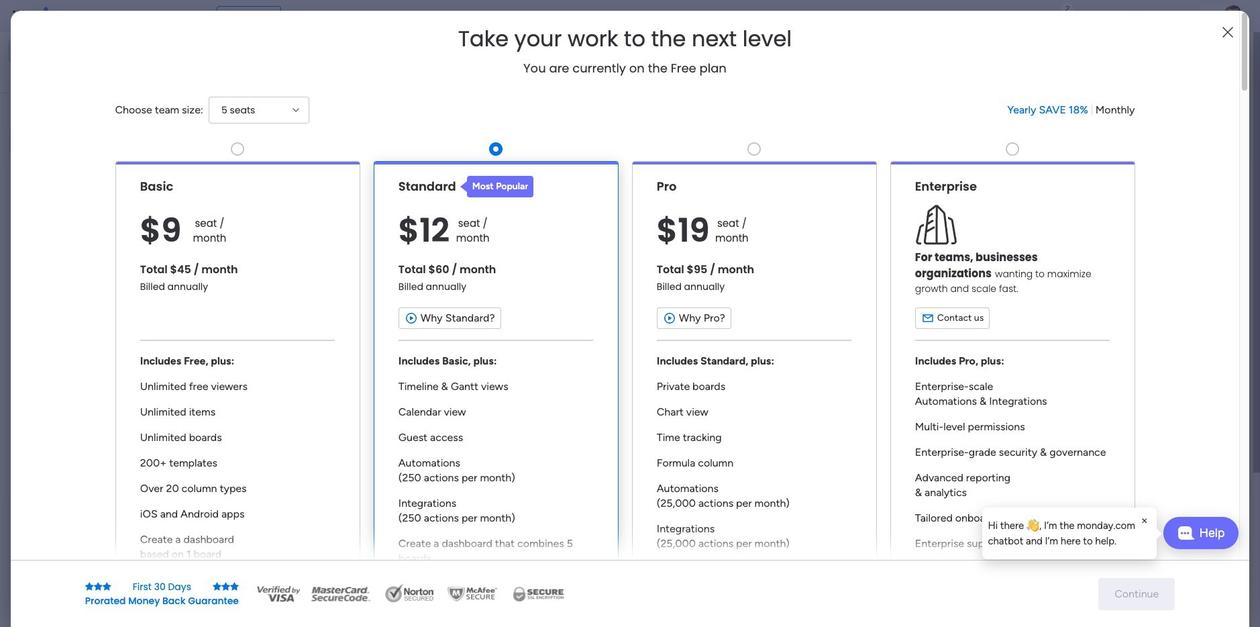 Task type: describe. For each thing, give the bounding box(es) containing it.
notifications image
[[1022, 9, 1036, 23]]

5 star image from the left
[[230, 582, 239, 591]]

search everything image
[[1144, 9, 1157, 23]]

component image
[[739, 266, 751, 278]]

enterprise tier selected option
[[891, 161, 1136, 606]]

0 vertical spatial option
[[8, 40, 163, 62]]

update feed image
[[1052, 9, 1065, 23]]

add to favorites image for component image
[[930, 245, 943, 259]]

billing cycle selection group
[[1008, 103, 1136, 117]]

templates image image
[[1011, 270, 1188, 363]]

close recently visited image
[[248, 109, 264, 126]]

4 star image from the left
[[222, 582, 230, 591]]

quick search results list box
[[248, 126, 967, 468]]

star image
[[213, 582, 222, 591]]

2 star image from the left
[[94, 582, 103, 591]]

2 vertical spatial option
[[0, 159, 171, 161]]

basic tier selected option
[[115, 161, 360, 606]]

1 star image from the left
[[85, 582, 94, 591]]

select product image
[[12, 9, 26, 23]]

see plans image
[[223, 9, 235, 23]]

help image
[[1174, 9, 1187, 23]]

terry turtle image
[[1223, 5, 1245, 27]]

section head inside standard tier selected option
[[460, 176, 534, 197]]



Task type: locate. For each thing, give the bounding box(es) containing it.
chat bot icon image
[[1178, 526, 1195, 540]]

help center element
[[999, 554, 1200, 607]]

0 horizontal spatial add to favorites image
[[693, 245, 706, 259]]

section head
[[460, 176, 534, 197]]

mastercard secure code image
[[307, 584, 375, 604]]

add to favorites image
[[693, 245, 706, 259], [930, 245, 943, 259]]

1 terry turtle image from the top
[[279, 552, 306, 579]]

ssl encrypted image
[[505, 584, 572, 604]]

check circle image
[[1019, 143, 1028, 153]]

0 vertical spatial terry turtle image
[[279, 552, 306, 579]]

list box
[[0, 157, 171, 478]]

1 add to favorites image from the left
[[693, 245, 706, 259]]

add to favorites image
[[456, 410, 469, 423]]

add to favorites image for component icon
[[693, 245, 706, 259]]

option
[[8, 40, 163, 62], [8, 63, 163, 85], [0, 159, 171, 161]]

component image
[[502, 266, 514, 278]]

terry turtle image up verified by visa image
[[279, 552, 306, 579]]

2 element
[[383, 506, 399, 522], [383, 506, 399, 522]]

mcafee secure image
[[446, 584, 499, 604]]

star image
[[85, 582, 94, 591], [94, 582, 103, 591], [103, 582, 111, 591], [222, 582, 230, 591], [230, 582, 239, 591]]

norton secured image
[[380, 584, 440, 604]]

1 horizontal spatial add to favorites image
[[930, 245, 943, 259]]

dialog
[[983, 508, 1157, 559]]

tier options list box
[[115, 137, 1136, 606]]

heading
[[458, 27, 792, 51]]

2 image
[[1062, 1, 1074, 16]]

verified by visa image
[[255, 584, 302, 604]]

2 terry turtle image from the top
[[279, 601, 306, 627]]

standard tier selected option
[[374, 161, 619, 606]]

invite members image
[[1082, 9, 1095, 23]]

circle o image
[[1019, 160, 1028, 170]]

1 vertical spatial terry turtle image
[[279, 601, 306, 627]]

getting started element
[[999, 489, 1200, 543]]

terry turtle image
[[279, 552, 306, 579], [279, 601, 306, 627]]

remove from favorites image
[[456, 245, 469, 259]]

3 star image from the left
[[103, 582, 111, 591]]

terry turtle image left mastercard secure code image
[[279, 601, 306, 627]]

2 add to favorites image from the left
[[930, 245, 943, 259]]

1 vertical spatial option
[[8, 63, 163, 85]]

pro tier selected option
[[632, 161, 877, 606]]

monday marketplace image
[[1111, 9, 1125, 23]]



Task type: vqa. For each thing, say whether or not it's contained in the screenshot.
the middle v2 seen image
no



